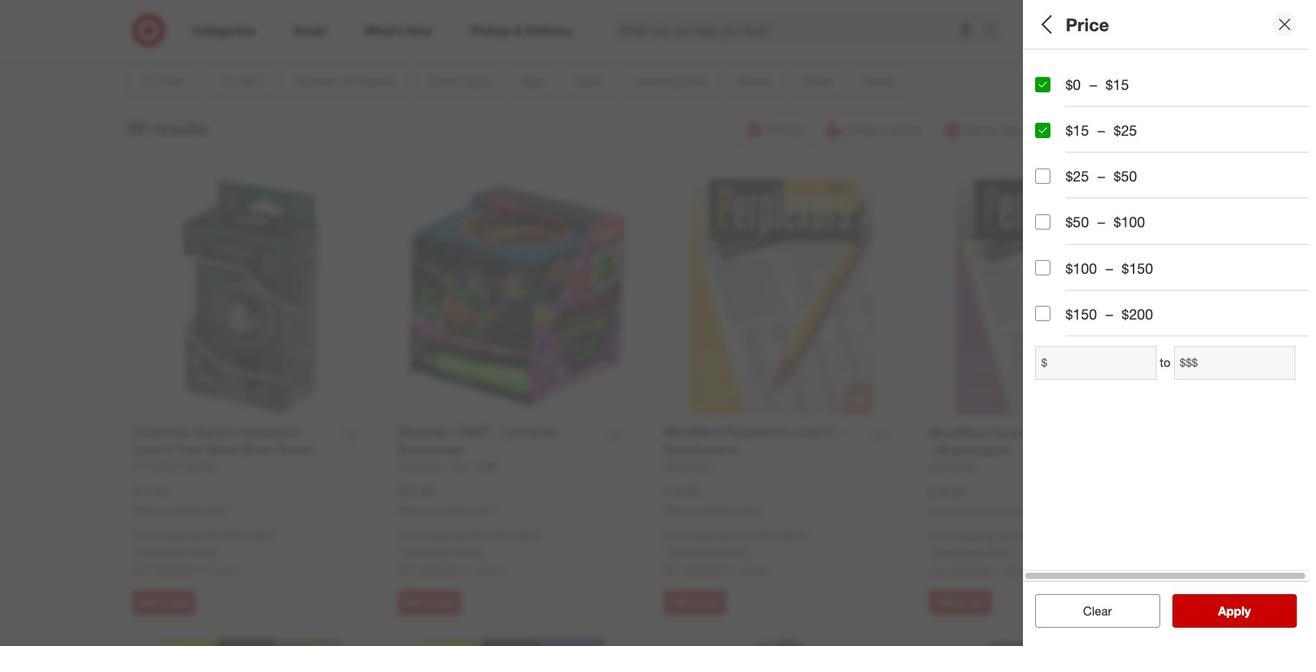 Task type: describe. For each thing, give the bounding box(es) containing it.
of
[[1095, 60, 1108, 78]]

adult
[[1063, 187, 1088, 199]]

filters
[[1062, 13, 1109, 35]]

$25  –  $50
[[1066, 167, 1138, 185]]

results for see results
[[1228, 604, 1267, 619]]

$50  –  $100 checkbox
[[1036, 214, 1051, 230]]

type inside the game type classic games; creative games
[[1080, 113, 1113, 131]]

number
[[1036, 60, 1091, 78]]

game
[[1036, 113, 1076, 131]]

1 vertical spatial $150
[[1066, 305, 1097, 323]]

thinking;
[[1119, 293, 1162, 306]]

games
[[1156, 133, 1190, 146]]

all filters
[[1036, 13, 1109, 35]]

1 horizontal spatial $50
[[1114, 167, 1138, 185]]

purchased inside $25.99 when purchased online
[[425, 504, 468, 516]]

clear for clear
[[1084, 604, 1112, 619]]

advertisement region
[[191, 0, 1107, 36]]

classic
[[1036, 133, 1070, 146]]

$25.99
[[398, 484, 435, 499]]

$14.87
[[133, 484, 169, 499]]

board
[[1036, 240, 1065, 253]]

0 vertical spatial $25
[[1114, 121, 1138, 139]]

price button
[[1036, 370, 1298, 424]]

players
[[1112, 60, 1163, 78]]

all
[[1036, 13, 1057, 35]]

all
[[1108, 604, 1120, 619]]

online inside $14.87 when purchased online
[[205, 504, 230, 516]]

creative inside learning skill coding; creative thinking; creativity; fine motor skills; gr
[[1076, 293, 1116, 306]]

0 horizontal spatial $16.95 when purchased online
[[664, 484, 761, 516]]

price dialog
[[1023, 0, 1310, 646]]

1;
[[1036, 80, 1045, 93]]

brainteasers
[[1108, 240, 1168, 253]]

motor
[[1239, 293, 1267, 306]]

$50  –  $100
[[1066, 213, 1146, 231]]

see results
[[1203, 604, 1267, 619]]

none text field inside price 'dialog'
[[1036, 346, 1157, 380]]

2
[[1048, 80, 1053, 93]]

price inside button
[[1036, 381, 1071, 398]]

99 results
[[127, 117, 208, 139]]

see
[[1203, 604, 1225, 619]]

What can we help you find? suggestions appear below search field
[[610, 14, 988, 47]]

learning
[[1036, 274, 1096, 291]]

when inside $14.87 when purchased online
[[133, 504, 157, 516]]

sponsored
[[1062, 37, 1107, 48]]

0 horizontal spatial $16.95
[[664, 484, 701, 499]]

$150  –  $200
[[1066, 305, 1154, 323]]

apply
[[1219, 604, 1251, 619]]

skills;
[[1270, 293, 1298, 306]]

gr
[[1301, 293, 1310, 306]]

$0  –  $15 checkbox
[[1036, 77, 1051, 92]]

$15  –  $25
[[1066, 121, 1138, 139]]

0 horizontal spatial $100
[[1066, 259, 1097, 277]]

fine
[[1216, 293, 1236, 306]]

0 horizontal spatial $25
[[1066, 167, 1089, 185]]

wonderland;
[[1073, 347, 1134, 360]]



Task type: locate. For each thing, give the bounding box(es) containing it.
0 vertical spatial type
[[1080, 113, 1113, 131]]

1 vertical spatial price
[[1036, 381, 1071, 398]]

brand
[[1036, 327, 1077, 345]]

1 horizontal spatial type
[[1080, 113, 1113, 131]]

price
[[1066, 13, 1110, 35], [1036, 381, 1071, 398]]

$25 up the adult
[[1066, 167, 1089, 185]]

$150
[[1122, 259, 1154, 277], [1066, 305, 1097, 323]]

$50
[[1114, 167, 1138, 185], [1066, 213, 1089, 231]]

educatio
[[1273, 347, 1310, 360]]

0 horizontal spatial results
[[151, 117, 208, 139]]

99
[[127, 117, 147, 139]]

alice
[[1036, 347, 1059, 360]]

1 vertical spatial games;
[[1068, 240, 1105, 253]]

clear all
[[1076, 604, 1120, 619]]

game type classic games; creative games
[[1036, 113, 1190, 146]]

0 vertical spatial $50
[[1114, 167, 1138, 185]]

none text field inside price 'dialog'
[[1174, 346, 1296, 380]]

clear all button
[[1036, 595, 1160, 628]]

1 horizontal spatial $16.95
[[930, 484, 966, 500]]

apply button
[[1173, 595, 1297, 628]]

games; down $50  –  $100
[[1068, 240, 1105, 253]]

0 vertical spatial games;
[[1073, 133, 1110, 146]]

learning skill coding; creative thinking; creativity; fine motor skills; gr
[[1036, 274, 1310, 306]]

1 vertical spatial $100
[[1066, 259, 1097, 277]]

$0
[[1066, 76, 1081, 93]]

roar;
[[1245, 347, 1270, 360]]

results right see
[[1228, 604, 1267, 619]]

all filters dialog
[[1023, 0, 1310, 646]]

search button
[[977, 14, 1014, 50]]

$50 down the game type classic games; creative games
[[1114, 167, 1138, 185]]

1 horizontal spatial $15
[[1106, 76, 1129, 93]]

clear button
[[1036, 595, 1160, 628]]

games;
[[1073, 133, 1110, 146], [1068, 240, 1105, 253]]

results
[[151, 117, 208, 139], [1228, 604, 1267, 619]]

0 horizontal spatial type
[[1036, 220, 1068, 238]]

$50 down the adult
[[1066, 213, 1089, 231]]

0 vertical spatial $15
[[1106, 76, 1129, 93]]

1 horizontal spatial $150
[[1122, 259, 1154, 277]]

type
[[1080, 113, 1113, 131], [1036, 220, 1068, 238]]

$100  –  $150
[[1066, 259, 1154, 277]]

$100 up brainteasers
[[1114, 213, 1146, 231]]

None text field
[[1036, 346, 1157, 380]]

price down alice
[[1036, 381, 1071, 398]]

1 horizontal spatial $16.95 when purchased online
[[930, 484, 1027, 516]]

0 horizontal spatial $50
[[1066, 213, 1089, 231]]

0 vertical spatial creative
[[1113, 133, 1153, 146]]

$150 up brand
[[1066, 305, 1097, 323]]

$25
[[1114, 121, 1138, 139], [1066, 167, 1089, 185]]

price up sponsored
[[1066, 13, 1110, 35]]

exclusions
[[137, 545, 188, 558], [402, 545, 453, 558], [668, 545, 719, 558], [933, 546, 984, 559]]

1 clear from the left
[[1076, 604, 1105, 619]]

age
[[1036, 167, 1063, 184]]

stores
[[209, 563, 238, 576], [474, 563, 504, 576], [740, 563, 769, 576], [1005, 564, 1035, 577]]

type up board
[[1036, 220, 1068, 238]]

$16.95
[[664, 484, 701, 499], [930, 484, 966, 500]]

$15  –  $25 checkbox
[[1036, 123, 1051, 138]]

free shipping with $35 orders* * exclusions apply. not available in stores
[[133, 529, 278, 576], [398, 529, 544, 576], [664, 529, 809, 576], [930, 530, 1075, 577]]

1 vertical spatial creative
[[1076, 293, 1116, 306]]

results inside button
[[1228, 604, 1267, 619]]

purchased inside $14.87 when purchased online
[[159, 504, 203, 516]]

online
[[205, 504, 230, 516], [471, 504, 495, 516], [736, 504, 761, 516], [1002, 505, 1027, 516]]

$14.87 when purchased online
[[133, 484, 230, 516]]

None text field
[[1174, 346, 1296, 380]]

1 vertical spatial results
[[1228, 604, 1267, 619]]

purchased
[[159, 504, 203, 516], [425, 504, 468, 516], [690, 504, 734, 516], [956, 505, 999, 516]]

number of players 1; 2
[[1036, 60, 1163, 93]]

to
[[1160, 355, 1171, 370]]

$200
[[1122, 305, 1154, 323]]

free
[[133, 529, 154, 542], [398, 529, 420, 542], [664, 529, 685, 542], [930, 530, 951, 543]]

brand alice in wonderland; bepuzzled; chuckle & roar; educatio
[[1036, 327, 1310, 360]]

$35
[[223, 529, 241, 542], [489, 529, 506, 542], [755, 529, 772, 542], [1020, 530, 1037, 543]]

type inside type board games; brainteasers
[[1036, 220, 1068, 238]]

$15 right $0
[[1106, 76, 1129, 93]]

apply.
[[191, 545, 219, 558], [456, 545, 485, 558], [722, 545, 750, 558], [987, 546, 1016, 559]]

$150  –  $200 checkbox
[[1036, 306, 1051, 322]]

age kids; adult
[[1036, 167, 1088, 199]]

in
[[1062, 347, 1070, 360], [197, 563, 206, 576], [463, 563, 471, 576], [728, 563, 737, 576], [994, 564, 1002, 577]]

1 vertical spatial $25
[[1066, 167, 1089, 185]]

$150 down brainteasers
[[1122, 259, 1154, 277]]

0 vertical spatial $100
[[1114, 213, 1146, 231]]

shipping
[[157, 529, 198, 542], [423, 529, 463, 542], [688, 529, 729, 542], [954, 530, 994, 543]]

0 vertical spatial results
[[151, 117, 208, 139]]

skill
[[1100, 274, 1129, 291]]

exclusions apply. button
[[137, 544, 219, 560], [402, 544, 485, 560], [668, 544, 750, 560], [933, 545, 1016, 560]]

orders*
[[244, 529, 278, 542], [509, 529, 544, 542], [775, 529, 809, 542], [1040, 530, 1075, 543]]

bepuzzled;
[[1137, 347, 1190, 360]]

0 horizontal spatial $150
[[1066, 305, 1097, 323]]

$15
[[1106, 76, 1129, 93], [1066, 121, 1089, 139]]

price inside 'dialog'
[[1066, 13, 1110, 35]]

type down $0  –  $15
[[1080, 113, 1113, 131]]

creative left games
[[1113, 133, 1153, 146]]

$100 left the skill
[[1066, 259, 1097, 277]]

$25  –  $50 checkbox
[[1036, 169, 1051, 184]]

1 vertical spatial $15
[[1066, 121, 1089, 139]]

clear inside all filters dialog
[[1076, 604, 1105, 619]]

games; up the $25  –  $50 on the top of page
[[1073, 133, 1110, 146]]

results right 99 on the top of page
[[151, 117, 208, 139]]

1 vertical spatial type
[[1036, 220, 1068, 238]]

games; inside the game type classic games; creative games
[[1073, 133, 1110, 146]]

$0  –  $15
[[1066, 76, 1129, 93]]

see results button
[[1173, 595, 1297, 628]]

chuckle
[[1193, 347, 1232, 360]]

clear inside price 'dialog'
[[1084, 604, 1112, 619]]

games; inside type board games; brainteasers
[[1068, 240, 1105, 253]]

1 horizontal spatial $25
[[1114, 121, 1138, 139]]

1 vertical spatial $50
[[1066, 213, 1089, 231]]

0 vertical spatial price
[[1066, 13, 1110, 35]]

&
[[1235, 347, 1242, 360]]

with
[[201, 529, 220, 542], [466, 529, 486, 542], [732, 529, 752, 542], [997, 530, 1017, 543]]

type board games; brainteasers
[[1036, 220, 1168, 253]]

2 clear from the left
[[1084, 604, 1112, 619]]

coding;
[[1036, 293, 1073, 306]]

available
[[153, 563, 194, 576], [419, 563, 460, 576], [684, 563, 726, 576], [950, 564, 991, 577]]

$25 left games
[[1114, 121, 1138, 139]]

results for 99 results
[[151, 117, 208, 139]]

*
[[133, 545, 137, 558], [398, 545, 402, 558], [664, 545, 668, 558], [930, 546, 933, 559]]

1 horizontal spatial $100
[[1114, 213, 1146, 231]]

$15 right $15  –  $25 checkbox
[[1066, 121, 1089, 139]]

1 horizontal spatial results
[[1228, 604, 1267, 619]]

creative inside the game type classic games; creative games
[[1113, 133, 1153, 146]]

0 vertical spatial $150
[[1122, 259, 1154, 277]]

in inside brand alice in wonderland; bepuzzled; chuckle & roar; educatio
[[1062, 347, 1070, 360]]

when inside $25.99 when purchased online
[[398, 504, 422, 516]]

0 horizontal spatial $15
[[1066, 121, 1089, 139]]

clear for clear all
[[1076, 604, 1105, 619]]

$25.99 when purchased online
[[398, 484, 495, 516]]

$100
[[1114, 213, 1146, 231], [1066, 259, 1097, 277]]

$100  –  $150 checkbox
[[1036, 260, 1051, 276]]

creative
[[1113, 133, 1153, 146], [1076, 293, 1116, 306]]

when
[[133, 504, 157, 516], [398, 504, 422, 516], [664, 504, 688, 516], [930, 505, 953, 516]]

$16.95 when purchased online
[[664, 484, 761, 516], [930, 484, 1027, 516]]

search
[[977, 24, 1014, 39]]

creativity;
[[1165, 293, 1213, 306]]

creative down the skill
[[1076, 293, 1116, 306]]

kids;
[[1036, 187, 1060, 199]]

online inside $25.99 when purchased online
[[471, 504, 495, 516]]

not
[[133, 563, 150, 576], [398, 563, 416, 576], [664, 563, 681, 576], [930, 564, 947, 577]]

clear
[[1076, 604, 1105, 619], [1084, 604, 1112, 619]]



Task type: vqa. For each thing, say whether or not it's contained in the screenshot.


